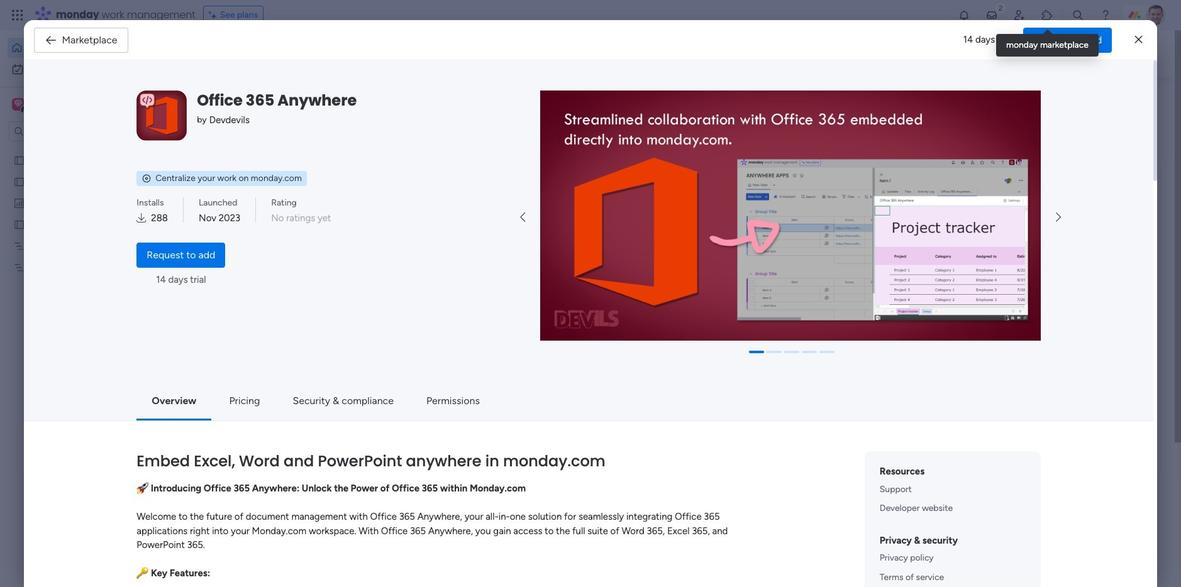 Task type: describe. For each thing, give the bounding box(es) containing it.
monday marketplace image
[[1041, 9, 1054, 21]]

check circle image
[[955, 118, 963, 128]]

close update feed (inbox) image
[[232, 474, 247, 489]]

check circle image
[[955, 134, 963, 144]]

public dashboard image
[[13, 197, 25, 209]]

1 horizontal spatial public board image
[[248, 384, 262, 398]]

update feed image
[[986, 9, 998, 21]]

help center element
[[936, 519, 1125, 569]]

0 vertical spatial public board image
[[13, 218, 25, 230]]

1 add to favorites image from the left
[[649, 230, 662, 243]]

workspace selection element
[[12, 97, 105, 113]]

close recently visited image
[[232, 103, 247, 118]]

see plans image
[[209, 8, 220, 22]]

2 circle o image from the top
[[955, 182, 963, 192]]

1 workspace image from the left
[[12, 98, 25, 111]]

quick search results list box
[[232, 118, 906, 439]]

0 vertical spatial option
[[8, 38, 153, 58]]

component image
[[692, 249, 703, 261]]

2 add to favorites image from the left
[[871, 230, 884, 243]]

centralize icon image
[[142, 173, 152, 183]]

search everything image
[[1072, 9, 1085, 21]]

app logo image
[[137, 91, 187, 141]]

screenshot image
[[541, 91, 1041, 341]]

v2 user feedback image
[[946, 47, 956, 61]]

dapulse x slim image
[[1135, 32, 1143, 48]]

select product image
[[11, 9, 24, 21]]

v2 download image
[[137, 211, 146, 226]]

component image
[[248, 404, 259, 415]]

marketplace arrow left image
[[521, 213, 526, 223]]



Task type: vqa. For each thing, say whether or not it's contained in the screenshot.
Help icon
yes



Task type: locate. For each thing, give the bounding box(es) containing it.
option
[[8, 38, 153, 58], [0, 149, 160, 151]]

public board image
[[13, 218, 25, 230], [248, 384, 262, 398]]

circle o image
[[955, 166, 963, 176], [955, 182, 963, 192]]

circle o image
[[955, 150, 963, 160]]

centralize your work on monday.com element
[[137, 171, 307, 186]]

0 vertical spatial public board image
[[13, 154, 25, 166]]

1 vertical spatial public board image
[[248, 384, 262, 398]]

0 horizontal spatial add to favorites image
[[649, 230, 662, 243]]

terry turtle image
[[1146, 5, 1166, 25]]

workspace image
[[12, 98, 25, 111], [14, 98, 23, 111]]

2 image
[[995, 1, 1007, 15]]

1 horizontal spatial add to favorites image
[[871, 230, 884, 243]]

2 workspace image from the left
[[14, 98, 23, 111]]

1 circle o image from the top
[[955, 166, 963, 176]]

public board image down public dashboard icon
[[13, 218, 25, 230]]

0 horizontal spatial public board image
[[13, 218, 25, 230]]

help image
[[1100, 9, 1112, 21]]

invite members image
[[1014, 9, 1026, 21]]

2 element
[[359, 474, 374, 489]]

marketplace arrow right image
[[1056, 213, 1061, 223]]

0 vertical spatial circle o image
[[955, 166, 963, 176]]

notifications image
[[958, 9, 971, 21]]

1 vertical spatial circle o image
[[955, 182, 963, 192]]

1 vertical spatial option
[[0, 149, 160, 151]]

public dashboard image
[[692, 230, 706, 243]]

terry turtle image
[[262, 517, 287, 542]]

1 public board image from the top
[[13, 154, 25, 166]]

v2 bolt switch image
[[1044, 47, 1052, 61]]

public board image up component icon
[[248, 384, 262, 398]]

option up workspace selection element
[[8, 38, 153, 58]]

add to favorites image
[[649, 230, 662, 243], [871, 230, 884, 243]]

option down workspace selection element
[[0, 149, 160, 151]]

public board image
[[13, 154, 25, 166], [13, 176, 25, 187]]

list box
[[0, 147, 160, 448]]

templates image image
[[947, 253, 1114, 340]]

2 public board image from the top
[[13, 176, 25, 187]]

1 vertical spatial public board image
[[13, 176, 25, 187]]



